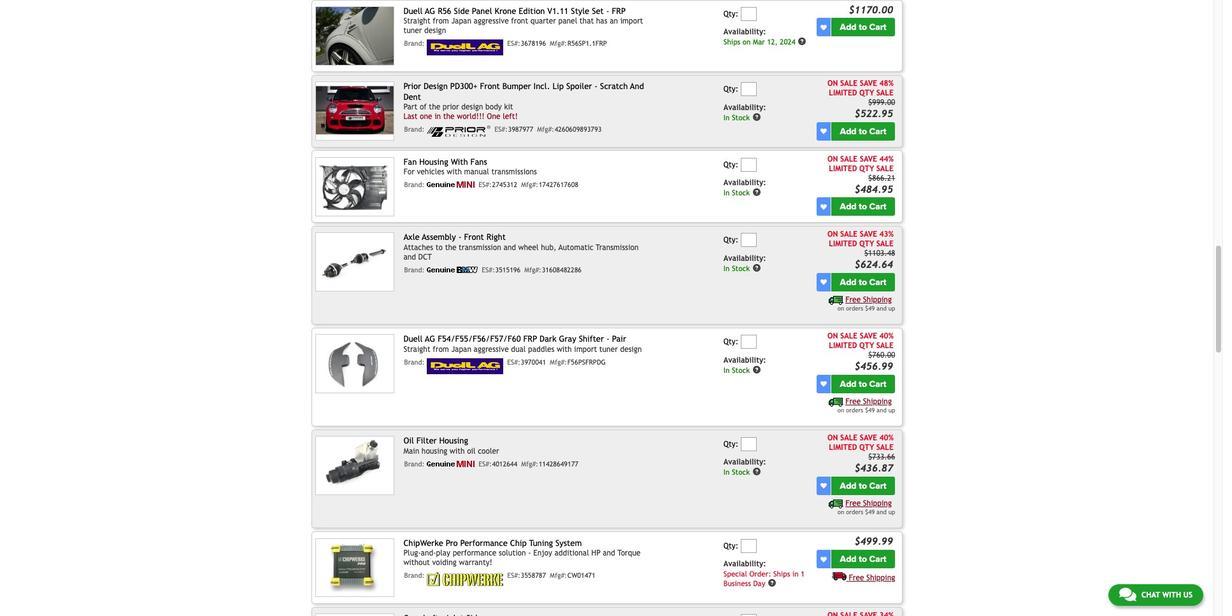 Task type: vqa. For each thing, say whether or not it's contained in the screenshot.


Task type: locate. For each thing, give the bounding box(es) containing it.
es#4012644 - 11428649177 - oil filter housing  - main housing with oil cooler - genuine mini - bmw mini image
[[316, 437, 394, 496]]

warranty!
[[459, 559, 493, 568]]

add to cart button down $624.64
[[832, 273, 896, 292]]

5 add from the top
[[840, 379, 857, 390]]

limited inside on sale save 40% limited qty sale $733.66 $436.87
[[829, 444, 857, 453]]

1 vertical spatial tuner
[[600, 345, 618, 354]]

1 free shipping on orders $49 and up from the top
[[838, 296, 896, 312]]

stock
[[732, 113, 750, 122], [732, 189, 750, 197], [732, 264, 750, 273], [732, 366, 750, 375], [732, 468, 750, 477]]

1 horizontal spatial tuner
[[600, 345, 618, 354]]

es#: 2745312 mfg#: 17427617608
[[479, 181, 579, 189]]

2 cart from the top
[[870, 126, 887, 137]]

up down $624.64
[[889, 305, 896, 312]]

add to cart button down $456.99
[[832, 375, 896, 394]]

add to cart up 'free shipping'
[[840, 555, 887, 565]]

sale down 48%
[[877, 89, 894, 98]]

0 vertical spatial up
[[889, 305, 896, 312]]

6 add from the top
[[840, 481, 857, 492]]

ag for f54/f55/f56/f57/f60
[[425, 335, 435, 344]]

4 add to cart button from the top
[[832, 273, 896, 292]]

dark
[[540, 335, 557, 344]]

sale for $522.95
[[841, 79, 858, 88]]

to for add to wish list image related to $436.87
[[859, 481, 867, 492]]

4 sale from the top
[[841, 332, 858, 341]]

sale inside on sale save 44% limited qty sale $866.21 $484.95
[[877, 164, 894, 173]]

0 vertical spatial duell ag - corporate logo image
[[427, 40, 504, 56]]

save for $484.95
[[860, 155, 878, 164]]

in inside availability: special order: ships in 1 business day
[[793, 570, 799, 579]]

sale for $456.99
[[877, 342, 894, 351]]

add to cart for $522.95
[[840, 126, 887, 137]]

6 add to cart from the top
[[840, 481, 887, 492]]

add to cart for $624.64
[[840, 277, 887, 288]]

in left '1'
[[793, 570, 799, 579]]

frp
[[612, 6, 626, 16], [524, 335, 537, 344]]

ag inside duell ag f54/f55/f56/f57/f60 frp dark gray shifter - pair straight from japan aggressive dual paddles with import tuner design
[[425, 335, 435, 344]]

pro
[[446, 539, 458, 548]]

in right 'one'
[[435, 112, 441, 121]]

on inside on sale save 40% limited qty sale $733.66 $436.87
[[828, 434, 838, 443]]

sale inside on sale save 40% limited qty sale $760.00 $456.99
[[841, 332, 858, 341]]

$49
[[866, 305, 875, 312], [866, 407, 875, 414], [866, 509, 875, 516]]

and down 'attaches'
[[404, 253, 416, 262]]

7 availability: from the top
[[724, 560, 767, 569]]

$49 down $456.99
[[866, 407, 875, 414]]

sale inside on sale save 43% limited qty sale $1103.48 $624.64
[[841, 230, 858, 239]]

1 qty from the top
[[860, 89, 874, 98]]

body
[[486, 103, 502, 112]]

front up the transmission
[[464, 233, 484, 242]]

1 vertical spatial design
[[462, 103, 483, 112]]

4 in from the top
[[724, 366, 730, 375]]

0 vertical spatial design
[[425, 26, 446, 35]]

2 vertical spatial add to wish list image
[[821, 557, 827, 563]]

duell ag - corporate logo image
[[427, 40, 504, 56], [427, 359, 504, 375]]

7 add to cart button from the top
[[832, 551, 896, 569]]

orders up $499.99
[[846, 509, 864, 516]]

question sign image for $624.64
[[752, 264, 761, 273]]

us
[[1184, 591, 1193, 600]]

6 availability: from the top
[[724, 458, 767, 467]]

limited inside on sale save 44% limited qty sale $866.21 $484.95
[[829, 164, 857, 173]]

shipping down $624.64
[[863, 296, 892, 304]]

5 qty: from the top
[[724, 338, 739, 347]]

0 vertical spatial orders
[[846, 305, 864, 312]]

on up on sale save 40% limited qty sale $733.66 $436.87
[[838, 407, 845, 414]]

1 genuine mini - corporate logo image from the top
[[427, 182, 475, 188]]

on left mar at top right
[[743, 38, 751, 47]]

0 horizontal spatial design
[[425, 26, 446, 35]]

mfg#: for $456.99
[[550, 359, 567, 366]]

1 add to wish list image from the top
[[821, 204, 827, 210]]

5 cart from the top
[[870, 379, 887, 390]]

add to cart button for $624.64
[[832, 273, 896, 292]]

save left 48%
[[860, 79, 878, 88]]

1 vertical spatial housing
[[439, 437, 468, 446]]

to up 'free shipping'
[[859, 555, 867, 565]]

1 vertical spatial in
[[793, 570, 799, 579]]

free shipping on orders $49 and up for $456.99
[[838, 398, 896, 414]]

1 sale from the top
[[841, 79, 858, 88]]

qty inside on sale save 48% limited qty sale $999.00 $522.95
[[860, 89, 874, 98]]

up for $436.87
[[889, 509, 896, 516]]

2 ag from the top
[[425, 335, 435, 344]]

aggressive inside duell ag r56 side panel krone edition v1.11 style set - frp straight from japan aggressive front quarter panel that has an import tuner design
[[474, 17, 509, 26]]

save up $733.66
[[860, 434, 878, 443]]

save left 44%
[[860, 155, 878, 164]]

mfg#: down wheel
[[525, 266, 542, 274]]

1 vertical spatial the
[[443, 112, 455, 121]]

add down $456.99
[[840, 379, 857, 390]]

on inside on sale save 40% limited qty sale $760.00 $456.99
[[828, 332, 838, 341]]

5 add to cart from the top
[[840, 379, 887, 390]]

40% inside on sale save 40% limited qty sale $760.00 $456.99
[[880, 332, 894, 341]]

shipping for $436.87
[[863, 500, 892, 509]]

1 $49 from the top
[[866, 305, 875, 312]]

fan
[[404, 157, 417, 167]]

4 qty from the top
[[860, 342, 874, 351]]

last
[[404, 112, 418, 121]]

save inside on sale save 48% limited qty sale $999.00 $522.95
[[860, 79, 878, 88]]

3 in from the top
[[724, 264, 730, 273]]

on inside on sale save 48% limited qty sale $999.00 $522.95
[[828, 79, 838, 88]]

limited inside on sale save 48% limited qty sale $999.00 $522.95
[[829, 89, 857, 98]]

question sign image
[[752, 113, 761, 122], [752, 366, 761, 375], [768, 579, 777, 588]]

housing
[[419, 157, 448, 167], [439, 437, 468, 446]]

2 free shipping on orders $49 and up from the top
[[838, 398, 896, 414]]

free down $499.99
[[849, 574, 865, 583]]

3 sale from the top
[[877, 240, 894, 249]]

to
[[859, 22, 867, 33], [859, 126, 867, 137], [859, 202, 867, 212], [436, 243, 443, 252], [859, 277, 867, 288], [859, 379, 867, 390], [859, 481, 867, 492], [859, 555, 867, 565]]

chipwerke pro performance chip tuning system link
[[404, 539, 582, 548]]

0 vertical spatial question sign image
[[752, 113, 761, 122]]

1 vertical spatial question sign image
[[752, 366, 761, 375]]

2 add to wish list image from the top
[[821, 128, 827, 135]]

3 sale from the top
[[841, 230, 858, 239]]

2 duell from the top
[[404, 335, 423, 344]]

import inside duell ag r56 side panel krone edition v1.11 style set - frp straight from japan aggressive front quarter panel that has an import tuner design
[[621, 17, 643, 26]]

es#3970041 - f56psfrpdg - duell ag f54/f55/f56/f57/f60 frp dark gray shifter - pair - straight from japan aggressive dual paddles with import tuner design - duell ag - mini image
[[316, 335, 394, 394]]

question sign image for $522.95
[[752, 113, 761, 122]]

tuner down pair
[[600, 345, 618, 354]]

5 brand: from the top
[[404, 359, 425, 366]]

sale inside on sale save 43% limited qty sale $1103.48 $624.64
[[877, 240, 894, 249]]

0 vertical spatial japan
[[451, 17, 472, 26]]

3987977
[[508, 126, 534, 133]]

1 up from the top
[[889, 305, 896, 312]]

$1170.00
[[849, 4, 894, 15]]

mar
[[753, 38, 765, 47]]

1 vertical spatial ships
[[774, 570, 791, 579]]

1 vertical spatial $49
[[866, 407, 875, 414]]

cart for $484.95
[[870, 202, 887, 212]]

orders for $624.64
[[846, 305, 864, 312]]

free down $456.99
[[846, 398, 861, 406]]

1 from from the top
[[433, 17, 449, 26]]

on sale save 44% limited qty sale $866.21 $484.95
[[828, 155, 896, 195]]

44%
[[880, 155, 894, 164]]

ag left r56
[[425, 6, 435, 16]]

3 cart from the top
[[870, 202, 887, 212]]

40% up $733.66
[[880, 434, 894, 443]]

free shipping image
[[829, 296, 843, 305], [832, 572, 847, 581]]

prior
[[404, 82, 421, 91]]

with inside the oil filter housing main housing with oil cooler
[[450, 447, 465, 456]]

31608482286
[[542, 266, 582, 274]]

1 duell ag - corporate logo image from the top
[[427, 40, 504, 56]]

1 vertical spatial aggressive
[[474, 345, 509, 354]]

free shipping on orders $49 and up down $456.99
[[838, 398, 896, 414]]

question sign image
[[798, 37, 807, 46], [752, 188, 761, 197], [752, 264, 761, 273], [752, 468, 761, 477]]

design
[[425, 26, 446, 35], [462, 103, 483, 112], [620, 345, 642, 354]]

housing inside 'fan housing with fans for vehicles with manual transmissions'
[[419, 157, 448, 167]]

2 qty: from the top
[[724, 85, 739, 94]]

design inside prior design pd300+ front bumper incl. lip spoiler -  scratch and dent part of the prior design body kit last one in the world!!! one left!
[[462, 103, 483, 112]]

to down $1170.00
[[859, 22, 867, 33]]

1 vertical spatial free shipping image
[[829, 500, 843, 509]]

free
[[846, 296, 861, 304], [846, 398, 861, 406], [846, 500, 861, 509], [849, 574, 865, 583]]

3 save from the top
[[860, 230, 878, 239]]

orders
[[846, 305, 864, 312], [846, 407, 864, 414], [846, 509, 864, 516]]

add to cart down $484.95
[[840, 202, 887, 212]]

0 vertical spatial straight
[[404, 17, 431, 26]]

add down $436.87
[[840, 481, 857, 492]]

part
[[404, 103, 418, 112]]

es#: down the dual
[[507, 359, 521, 366]]

free shipping on orders $49 and up
[[838, 296, 896, 312], [838, 398, 896, 414], [838, 500, 896, 516]]

free shipping image for $456.99
[[829, 398, 843, 407]]

sale inside on sale save 40% limited qty sale $733.66 $436.87
[[877, 444, 894, 453]]

straight inside duell ag r56 side panel krone edition v1.11 style set - frp straight from japan aggressive front quarter panel that has an import tuner design
[[404, 17, 431, 26]]

0 vertical spatial add to wish list image
[[821, 204, 827, 210]]

orders up on sale save 40% limited qty sale $760.00 $456.99 at the right bottom
[[846, 305, 864, 312]]

duell ag f54/f55/f56/f57/f60 frp dark gray shifter - pair straight from japan aggressive dual paddles with import tuner design
[[404, 335, 642, 354]]

1 vertical spatial orders
[[846, 407, 864, 414]]

es#3678196 - r56sp1.1frp - duell ag r56 side panel krone edition v1.11 style set - frp - straight from japan aggressive front quarter panel that has an import tuner design - duell ag - mini image
[[316, 6, 394, 66]]

4 on from the top
[[828, 332, 838, 341]]

None text field
[[741, 7, 757, 21], [741, 233, 757, 247], [741, 438, 757, 452], [741, 615, 757, 617], [741, 7, 757, 21], [741, 233, 757, 247], [741, 438, 757, 452], [741, 615, 757, 617]]

sale up $456.99
[[841, 332, 858, 341]]

sale inside on sale save 40% limited qty sale $760.00 $456.99
[[877, 342, 894, 351]]

1 vertical spatial front
[[464, 233, 484, 242]]

shifter
[[579, 335, 604, 344]]

add to cart down $1170.00
[[840, 22, 887, 33]]

on
[[743, 38, 751, 47], [838, 305, 845, 312], [838, 407, 845, 414], [838, 509, 845, 516]]

free shipping image
[[829, 398, 843, 407], [829, 500, 843, 509]]

mfg#: down panel
[[550, 40, 567, 47]]

mfg#:
[[550, 40, 567, 47], [537, 126, 555, 133], [522, 181, 539, 189], [525, 266, 542, 274], [550, 359, 567, 366], [522, 461, 539, 468], [550, 572, 567, 580]]

3 limited from the top
[[829, 240, 857, 249]]

add to wish list image
[[821, 24, 827, 31], [821, 128, 827, 135], [821, 279, 827, 286], [821, 381, 827, 388]]

2 japan from the top
[[451, 345, 472, 354]]

qty inside on sale save 40% limited qty sale $760.00 $456.99
[[860, 342, 874, 351]]

1 vertical spatial japan
[[451, 345, 472, 354]]

v1.11
[[548, 6, 569, 16]]

question sign image for $456.99
[[752, 366, 761, 375]]

the right of
[[429, 103, 441, 112]]

1 vertical spatial up
[[889, 407, 896, 414]]

add to wish list image for $456.99
[[821, 381, 827, 388]]

3 free shipping on orders $49 and up from the top
[[838, 500, 896, 516]]

qty inside on sale save 40% limited qty sale $733.66 $436.87
[[860, 444, 874, 453]]

40% inside on sale save 40% limited qty sale $733.66 $436.87
[[880, 434, 894, 443]]

5 qty from the top
[[860, 444, 874, 453]]

japan inside duell ag r56 side panel krone edition v1.11 style set - frp straight from japan aggressive front quarter panel that has an import tuner design
[[451, 17, 472, 26]]

qty inside on sale save 44% limited qty sale $866.21 $484.95
[[860, 164, 874, 173]]

and right hp
[[603, 549, 616, 558]]

3 add to cart from the top
[[840, 202, 887, 212]]

front inside prior design pd300+ front bumper incl. lip spoiler -  scratch and dent part of the prior design body kit last one in the world!!! one left!
[[480, 82, 500, 91]]

free shipping image down on sale save 40% limited qty sale $733.66 $436.87
[[829, 500, 843, 509]]

$760.00
[[869, 351, 896, 360]]

on for $436.87
[[828, 434, 838, 443]]

from
[[433, 17, 449, 26], [433, 345, 449, 354]]

brand: up the prior
[[404, 40, 425, 47]]

1 duell from the top
[[404, 6, 423, 16]]

1 vertical spatial free shipping on orders $49 and up
[[838, 398, 896, 414]]

on inside on sale save 44% limited qty sale $866.21 $484.95
[[828, 155, 838, 164]]

style
[[571, 6, 590, 16]]

brand: for $436.87
[[404, 461, 425, 468]]

1 vertical spatial import
[[574, 345, 597, 354]]

2 vertical spatial up
[[889, 509, 896, 516]]

1 vertical spatial genuine mini - corporate logo image
[[427, 461, 475, 468]]

es#: down one
[[495, 126, 508, 133]]

stock for $522.95
[[732, 113, 750, 122]]

panel
[[559, 17, 578, 26]]

cart down $436.87
[[870, 481, 887, 492]]

3 on from the top
[[828, 230, 838, 239]]

2 horizontal spatial design
[[620, 345, 642, 354]]

sale left 48%
[[841, 79, 858, 88]]

design down r56
[[425, 26, 446, 35]]

sale inside on sale save 48% limited qty sale $999.00 $522.95
[[841, 79, 858, 88]]

qty: for $456.99
[[724, 338, 739, 347]]

5 stock from the top
[[732, 468, 750, 477]]

mfg#: down transmissions
[[522, 181, 539, 189]]

availability: in stock for $484.95
[[724, 179, 767, 197]]

es#: left 3515196
[[482, 266, 495, 274]]

4 qty: from the top
[[724, 236, 739, 245]]

1 on from the top
[[828, 79, 838, 88]]

save inside on sale save 40% limited qty sale $760.00 $456.99
[[860, 332, 878, 341]]

4 cart from the top
[[870, 277, 887, 288]]

add to wish list image for $436.87
[[821, 483, 827, 490]]

add for $436.87
[[840, 481, 857, 492]]

brand: for $456.99
[[404, 359, 425, 366]]

2 up from the top
[[889, 407, 896, 414]]

and down $456.99
[[877, 407, 887, 414]]

7 brand: from the top
[[404, 572, 425, 580]]

add to cart button for $484.95
[[832, 198, 896, 216]]

duell inside duell ag f54/f55/f56/f57/f60 frp dark gray shifter - pair straight from japan aggressive dual paddles with import tuner design
[[404, 335, 423, 344]]

0 vertical spatial free shipping image
[[829, 296, 843, 305]]

aggressive down panel
[[474, 17, 509, 26]]

r56
[[438, 6, 452, 16]]

genuine mini - corporate logo image
[[427, 182, 475, 188], [427, 461, 475, 468]]

12,
[[768, 38, 778, 47]]

2 vertical spatial $49
[[866, 509, 875, 516]]

add to cart down $456.99
[[840, 379, 887, 390]]

3515196
[[496, 266, 521, 274]]

add down $484.95
[[840, 202, 857, 212]]

1 vertical spatial from
[[433, 345, 449, 354]]

2 free shipping image from the top
[[829, 500, 843, 509]]

cart down $456.99
[[870, 379, 887, 390]]

panel
[[472, 6, 492, 16]]

2 40% from the top
[[880, 434, 894, 443]]

frp up an
[[612, 6, 626, 16]]

1 limited from the top
[[829, 89, 857, 98]]

design up 'world!!!'
[[462, 103, 483, 112]]

import
[[621, 17, 643, 26], [574, 345, 597, 354]]

sale
[[877, 89, 894, 98], [877, 164, 894, 173], [877, 240, 894, 249], [877, 342, 894, 351], [877, 444, 894, 453]]

1 stock from the top
[[732, 113, 750, 122]]

sale for $456.99
[[841, 332, 858, 341]]

to down $522.95
[[859, 126, 867, 137]]

1 straight from the top
[[404, 17, 431, 26]]

3 up from the top
[[889, 509, 896, 516]]

es#: for $484.95
[[479, 181, 492, 189]]

0 vertical spatial the
[[429, 103, 441, 112]]

free shipping on orders $49 and up up $499.99
[[838, 500, 896, 516]]

to inside axle assembly - front right attaches to the transmission and wheel hub, automatic transmission and dct
[[436, 243, 443, 252]]

0 vertical spatial in
[[435, 112, 441, 121]]

add to wish list image
[[821, 204, 827, 210], [821, 483, 827, 490], [821, 557, 827, 563]]

to down $484.95
[[859, 202, 867, 212]]

es#: 3987977 mfg#: 4260609893793
[[495, 126, 602, 133]]

limited inside on sale save 43% limited qty sale $1103.48 $624.64
[[829, 240, 857, 249]]

1 horizontal spatial in
[[793, 570, 799, 579]]

5 limited from the top
[[829, 444, 857, 453]]

cart for $624.64
[[870, 277, 887, 288]]

up for $456.99
[[889, 407, 896, 414]]

40% for $436.87
[[880, 434, 894, 443]]

with down the gray
[[557, 345, 572, 354]]

front inside axle assembly - front right attaches to the transmission and wheel hub, automatic transmission and dct
[[464, 233, 484, 242]]

6 qty: from the top
[[724, 440, 739, 449]]

availability: ships on mar 12, 2024
[[724, 28, 796, 47]]

0 vertical spatial 40%
[[880, 332, 894, 341]]

es#:
[[507, 40, 521, 47], [495, 126, 508, 133], [479, 181, 492, 189], [482, 266, 495, 274], [507, 359, 521, 366], [479, 461, 492, 468], [507, 572, 521, 580]]

duell left r56
[[404, 6, 423, 16]]

save inside on sale save 44% limited qty sale $866.21 $484.95
[[860, 155, 878, 164]]

2 duell ag - corporate logo image from the top
[[427, 359, 504, 375]]

17427617608
[[539, 181, 579, 189]]

mfg#: right 3987977
[[537, 126, 555, 133]]

and inside chipwerke pro performance chip tuning system plug-and-play performance solution - enjoy additional hp and torque without voiding warranty!
[[603, 549, 616, 558]]

3 add to cart button from the top
[[832, 198, 896, 216]]

duell ag - corporate logo image down "f54/f55/f56/f57/f60" at the left bottom of page
[[427, 359, 504, 375]]

5 save from the top
[[860, 434, 878, 443]]

cw01471
[[568, 572, 596, 580]]

1 vertical spatial duell
[[404, 335, 423, 344]]

0 horizontal spatial ships
[[724, 38, 741, 47]]

frp up paddles
[[524, 335, 537, 344]]

3 orders from the top
[[846, 509, 864, 516]]

0 vertical spatial tuner
[[404, 26, 422, 35]]

ag inside duell ag r56 side panel krone edition v1.11 style set - frp straight from japan aggressive front quarter panel that has an import tuner design
[[425, 6, 435, 16]]

0 vertical spatial ships
[[724, 38, 741, 47]]

2 vertical spatial the
[[445, 243, 457, 252]]

comments image
[[1120, 588, 1137, 603]]

sale inside on sale save 44% limited qty sale $866.21 $484.95
[[841, 155, 858, 164]]

3 add from the top
[[840, 202, 857, 212]]

0 vertical spatial duell
[[404, 6, 423, 16]]

0 horizontal spatial tuner
[[404, 26, 422, 35]]

1 orders from the top
[[846, 305, 864, 312]]

with inside 'fan housing with fans for vehicles with manual transmissions'
[[447, 168, 462, 177]]

on for $522.95
[[828, 79, 838, 88]]

qty up $999.00
[[860, 89, 874, 98]]

2 genuine mini - corporate logo image from the top
[[427, 461, 475, 468]]

front for $624.64
[[464, 233, 484, 242]]

add up 'free shipping'
[[840, 555, 857, 565]]

brand: for $484.95
[[404, 181, 425, 189]]

es#: down cooler
[[479, 461, 492, 468]]

bumper
[[503, 82, 531, 91]]

enjoy
[[534, 549, 553, 558]]

on up on sale save 40% limited qty sale $760.00 $456.99 at the right bottom
[[838, 305, 845, 312]]

2 vertical spatial design
[[620, 345, 642, 354]]

chipwerke
[[404, 539, 444, 548]]

3 qty from the top
[[860, 240, 874, 249]]

housing inside the oil filter housing main housing with oil cooler
[[439, 437, 468, 446]]

1 vertical spatial 40%
[[880, 434, 894, 443]]

save for $624.64
[[860, 230, 878, 239]]

1 vertical spatial add to wish list image
[[821, 483, 827, 490]]

4 limited from the top
[[829, 342, 857, 351]]

2 sale from the top
[[841, 155, 858, 164]]

sale inside on sale save 40% limited qty sale $733.66 $436.87
[[841, 434, 858, 443]]

to down $456.99
[[859, 379, 867, 390]]

sale for $484.95
[[877, 164, 894, 173]]

2 qty from the top
[[860, 164, 874, 173]]

dual
[[511, 345, 526, 354]]

0 vertical spatial housing
[[419, 157, 448, 167]]

with left us
[[1163, 591, 1182, 600]]

2 $49 from the top
[[866, 407, 875, 414]]

1 in from the top
[[724, 113, 730, 122]]

0 vertical spatial $49
[[866, 305, 875, 312]]

5 add to cart button from the top
[[832, 375, 896, 394]]

1 availability: from the top
[[724, 28, 767, 37]]

1 save from the top
[[860, 79, 878, 88]]

add
[[840, 22, 857, 33], [840, 126, 857, 137], [840, 202, 857, 212], [840, 277, 857, 288], [840, 379, 857, 390], [840, 481, 857, 492], [840, 555, 857, 565]]

2 add to wish list image from the top
[[821, 483, 827, 490]]

brand: for $624.64
[[404, 266, 425, 274]]

brand: right es#3970041 - f56psfrpdg - duell ag f54/f55/f56/f57/f60 frp dark gray shifter - pair - straight from japan aggressive dual paddles with import tuner design - duell ag - mini image
[[404, 359, 425, 366]]

free shipping on orders $49 and up for $436.87
[[838, 500, 896, 516]]

qty: for $484.95
[[724, 161, 739, 169]]

6 brand: from the top
[[404, 461, 425, 468]]

1 aggressive from the top
[[474, 17, 509, 26]]

-
[[607, 6, 610, 16], [595, 82, 598, 91], [459, 233, 462, 242], [607, 335, 610, 344], [528, 549, 531, 558]]

on sale save 40% limited qty sale $760.00 $456.99
[[828, 332, 896, 372]]

0 vertical spatial genuine mini - corporate logo image
[[427, 182, 475, 188]]

0 vertical spatial aggressive
[[474, 17, 509, 26]]

2 from from the top
[[433, 345, 449, 354]]

5 on from the top
[[828, 434, 838, 443]]

2 sale from the top
[[877, 164, 894, 173]]

shipping for $456.99
[[863, 398, 892, 406]]

up down $456.99
[[889, 407, 896, 414]]

1 horizontal spatial import
[[621, 17, 643, 26]]

and
[[504, 243, 516, 252], [404, 253, 416, 262], [877, 305, 887, 312], [877, 407, 887, 414], [877, 509, 887, 516], [603, 549, 616, 558]]

brand: down 'dct'
[[404, 266, 425, 274]]

orders for $456.99
[[846, 407, 864, 414]]

in for $624.64
[[724, 264, 730, 273]]

duell inside duell ag r56 side panel krone edition v1.11 style set - frp straight from japan aggressive front quarter panel that has an import tuner design
[[404, 6, 423, 16]]

design down pair
[[620, 345, 642, 354]]

fan housing with fans link
[[404, 157, 487, 167]]

automatic
[[559, 243, 594, 252]]

stock for $484.95
[[732, 189, 750, 197]]

0 horizontal spatial in
[[435, 112, 441, 121]]

the inside axle assembly - front right attaches to the transmission and wheel hub, automatic transmission and dct
[[445, 243, 457, 252]]

genuine bmw - corporate logo image
[[427, 267, 478, 273]]

availability: for $484.95
[[724, 179, 767, 188]]

add to cart button down $522.95
[[832, 122, 896, 141]]

ships left '1'
[[774, 570, 791, 579]]

cart down $624.64
[[870, 277, 887, 288]]

2 availability: in stock from the top
[[724, 179, 767, 197]]

5 availability: from the top
[[724, 356, 767, 365]]

4260609893793
[[555, 126, 602, 133]]

- right set
[[607, 6, 610, 16]]

in for $484.95
[[724, 189, 730, 197]]

brand: down last
[[404, 126, 425, 133]]

0 vertical spatial from
[[433, 17, 449, 26]]

duell ag r56 side panel krone edition v1.11 style set - frp link
[[404, 6, 626, 16]]

2 stock from the top
[[732, 189, 750, 197]]

0 horizontal spatial frp
[[524, 335, 537, 344]]

japan down "f54/f55/f56/f57/f60" at the left bottom of page
[[451, 345, 472, 354]]

with left oil
[[450, 447, 465, 456]]

add to wish list image for $484.95
[[821, 204, 827, 210]]

ag left "f54/f55/f56/f57/f60" at the left bottom of page
[[425, 335, 435, 344]]

4 availability: in stock from the top
[[724, 356, 767, 375]]

es#3515196 - 31608482286 - axle assembly - front right - attaches to the transmission and wheel hub, automatic transmission and dct - genuine bmw - bmw mini image
[[316, 233, 394, 292]]

1 40% from the top
[[880, 332, 894, 341]]

6 add to cart button from the top
[[832, 477, 896, 496]]

free shipping
[[849, 574, 896, 583]]

add to cart for $484.95
[[840, 202, 887, 212]]

$49 for $624.64
[[866, 305, 875, 312]]

add to cart
[[840, 22, 887, 33], [840, 126, 887, 137], [840, 202, 887, 212], [840, 277, 887, 288], [840, 379, 887, 390], [840, 481, 887, 492], [840, 555, 887, 565]]

1 vertical spatial frp
[[524, 335, 537, 344]]

2 vertical spatial orders
[[846, 509, 864, 516]]

dent
[[404, 92, 421, 102]]

1 horizontal spatial design
[[462, 103, 483, 112]]

1 vertical spatial straight
[[404, 345, 431, 354]]

with down with
[[447, 168, 462, 177]]

0 vertical spatial import
[[621, 17, 643, 26]]

limited inside on sale save 40% limited qty sale $760.00 $456.99
[[829, 342, 857, 351]]

qty inside on sale save 43% limited qty sale $1103.48 $624.64
[[860, 240, 874, 249]]

mfg#: right '4012644' on the bottom left of the page
[[522, 461, 539, 468]]

7 add from the top
[[840, 555, 857, 565]]

availability:
[[724, 28, 767, 37], [724, 103, 767, 112], [724, 179, 767, 188], [724, 254, 767, 263], [724, 356, 767, 365], [724, 458, 767, 467], [724, 560, 767, 569]]

up up $499.99
[[889, 509, 896, 516]]

duell ag r56 side panel krone edition v1.11 style set - frp straight from japan aggressive front quarter panel that has an import tuner design
[[404, 6, 643, 35]]

free for $456.99
[[846, 398, 861, 406]]

qty: for $624.64
[[724, 236, 739, 245]]

main
[[404, 447, 419, 456]]

sale inside on sale save 48% limited qty sale $999.00 $522.95
[[877, 89, 894, 98]]

1 vertical spatial ag
[[425, 335, 435, 344]]

sale for $522.95
[[877, 89, 894, 98]]

0 horizontal spatial import
[[574, 345, 597, 354]]

aggressive down "f54/f55/f56/f57/f60" at the left bottom of page
[[474, 345, 509, 354]]

tuner inside duell ag r56 side panel krone edition v1.11 style set - frp straight from japan aggressive front quarter panel that has an import tuner design
[[404, 26, 422, 35]]

limited up $436.87
[[829, 444, 857, 453]]

save inside on sale save 40% limited qty sale $733.66 $436.87
[[860, 434, 878, 443]]

- inside prior design pd300+ front bumper incl. lip spoiler -  scratch and dent part of the prior design body kit last one in the world!!! one left!
[[595, 82, 598, 91]]

orders for $436.87
[[846, 509, 864, 516]]

2 vertical spatial free shipping on orders $49 and up
[[838, 500, 896, 516]]

3 add to wish list image from the top
[[821, 279, 827, 286]]

es#: left 3558787
[[507, 572, 521, 580]]

sale for $624.64
[[877, 240, 894, 249]]

es#3558787 - cw01471 - chipwerke pro performance chip tuning system - plug-and-play performance solution - enjoy additional hp and torque without voiding warranty! - chipwerke - mini image
[[316, 539, 394, 598]]

right
[[487, 233, 506, 242]]

cart down $1170.00
[[870, 22, 887, 33]]

limited up $624.64
[[829, 240, 857, 249]]

0 vertical spatial free shipping image
[[829, 398, 843, 407]]

save inside on sale save 43% limited qty sale $1103.48 $624.64
[[860, 230, 878, 239]]

from down "f54/f55/f56/f57/f60" at the left bottom of page
[[433, 345, 449, 354]]

0 vertical spatial frp
[[612, 6, 626, 16]]

genuine mini - corporate logo image down the oil filter housing main housing with oil cooler
[[427, 461, 475, 468]]

on inside on sale save 43% limited qty sale $1103.48 $624.64
[[828, 230, 838, 239]]

add to cart button down $1170.00
[[832, 18, 896, 37]]

1 horizontal spatial frp
[[612, 6, 626, 16]]

11428649177
[[539, 461, 579, 468]]

4 brand: from the top
[[404, 266, 425, 274]]

import right an
[[621, 17, 643, 26]]

1 free shipping image from the top
[[829, 398, 843, 407]]

- left pair
[[607, 335, 610, 344]]

manual
[[464, 168, 489, 177]]

limited up $522.95
[[829, 89, 857, 98]]

with
[[451, 157, 468, 167]]

1 vertical spatial duell ag - corporate logo image
[[427, 359, 504, 375]]

0 vertical spatial front
[[480, 82, 500, 91]]

genuine mini - corporate logo image down fan housing with fans link
[[427, 182, 475, 188]]

shipping
[[863, 296, 892, 304], [863, 398, 892, 406], [863, 500, 892, 509], [867, 574, 896, 583]]

4 add from the top
[[840, 277, 857, 288]]

brand: for $522.95
[[404, 126, 425, 133]]

to for $522.95's add to wish list icon
[[859, 126, 867, 137]]

from inside duell ag f54/f55/f56/f57/f60 frp dark gray shifter - pair straight from japan aggressive dual paddles with import tuner design
[[433, 345, 449, 354]]

None text field
[[741, 83, 757, 97], [741, 158, 757, 172], [741, 335, 757, 350], [741, 540, 757, 554], [741, 83, 757, 97], [741, 158, 757, 172], [741, 335, 757, 350], [741, 540, 757, 554]]

0 vertical spatial ag
[[425, 6, 435, 16]]

sale left 43%
[[841, 230, 858, 239]]

to down assembly
[[436, 243, 443, 252]]

housing up oil
[[439, 437, 468, 446]]

5 in from the top
[[724, 468, 730, 477]]

the down prior
[[443, 112, 455, 121]]

$624.64
[[855, 259, 894, 270]]

1 horizontal spatial ships
[[774, 570, 791, 579]]

shipping down $436.87
[[863, 500, 892, 509]]

0 vertical spatial free shipping on orders $49 and up
[[838, 296, 896, 312]]

4 save from the top
[[860, 332, 878, 341]]

4 add to cart from the top
[[840, 277, 887, 288]]



Task type: describe. For each thing, give the bounding box(es) containing it.
es#: left 3678196
[[507, 40, 521, 47]]

solution
[[499, 549, 526, 558]]

cooler
[[478, 447, 499, 456]]

left!
[[503, 112, 518, 121]]

on for $456.99
[[828, 332, 838, 341]]

voiding
[[432, 559, 457, 568]]

$49 for $456.99
[[866, 407, 875, 414]]

- inside duell ag f54/f55/f56/f57/f60 frp dark gray shifter - pair straight from japan aggressive dual paddles with import tuner design
[[607, 335, 610, 344]]

wheel
[[518, 243, 539, 252]]

1 qty: from the top
[[724, 10, 739, 19]]

filter
[[417, 437, 437, 446]]

duell for duell ag f54/f55/f56/f57/f60 frp dark gray shifter - pair
[[404, 335, 423, 344]]

qty for $522.95
[[860, 89, 874, 98]]

3558787
[[521, 572, 546, 580]]

mfg#: left cw01471
[[550, 572, 567, 580]]

paddles
[[528, 345, 555, 354]]

for
[[404, 168, 415, 177]]

without
[[404, 559, 430, 568]]

qty: for $522.95
[[724, 85, 739, 94]]

pair
[[612, 335, 627, 344]]

one
[[487, 112, 501, 121]]

straight inside duell ag f54/f55/f56/f57/f60 frp dark gray shifter - pair straight from japan aggressive dual paddles with import tuner design
[[404, 345, 431, 354]]

1 add to cart from the top
[[840, 22, 887, 33]]

1 add to wish list image from the top
[[821, 24, 827, 31]]

add to cart button for $436.87
[[832, 477, 896, 496]]

availability: inside availability: special order: ships in 1 business day
[[724, 560, 767, 569]]

chipwerke pro performance chip tuning system plug-and-play performance solution - enjoy additional hp and torque without voiding warranty!
[[404, 539, 641, 568]]

free for $624.64
[[846, 296, 861, 304]]

add to cart button for $522.95
[[832, 122, 896, 141]]

cart for $436.87
[[870, 481, 887, 492]]

on inside availability: ships on mar 12, 2024
[[743, 38, 751, 47]]

save for $522.95
[[860, 79, 878, 88]]

and down right
[[504, 243, 516, 252]]

1 brand: from the top
[[404, 40, 425, 47]]

fans
[[471, 157, 487, 167]]

question sign image for $436.87
[[752, 468, 761, 477]]

availability: special order: ships in 1 business day
[[724, 560, 805, 589]]

and
[[630, 82, 644, 91]]

order:
[[750, 570, 771, 579]]

1 add to cart button from the top
[[832, 18, 896, 37]]

es#: for $522.95
[[495, 126, 508, 133]]

lip
[[553, 82, 564, 91]]

assembly
[[422, 233, 456, 242]]

es#: 3970041 mfg#: f56psfrpdg
[[507, 359, 606, 366]]

es#3987977 - 4260609893793 - prior design pd300+ front bumper incl. lip spoiler -  scratch and dent  - part of the prior design body kit - prior design - mini image
[[316, 82, 394, 141]]

es#: 3515196 mfg#: 31608482286
[[482, 266, 582, 274]]

on for $484.95
[[828, 155, 838, 164]]

front
[[511, 17, 528, 26]]

es#: 3678196 mfg#: r56sp1.1frp
[[507, 40, 607, 47]]

axle assembly - front right link
[[404, 233, 506, 242]]

japan inside duell ag f54/f55/f56/f57/f60 frp dark gray shifter - pair straight from japan aggressive dual paddles with import tuner design
[[451, 345, 472, 354]]

in inside prior design pd300+ front bumper incl. lip spoiler -  scratch and dent part of the prior design body kit last one in the world!!! one left!
[[435, 112, 441, 121]]

$733.66
[[869, 453, 896, 462]]

qty: for $436.87
[[724, 440, 739, 449]]

plug-
[[404, 549, 421, 558]]

7 cart from the top
[[870, 555, 887, 565]]

chipwerke - corporate logo image
[[427, 572, 504, 587]]

one
[[420, 112, 432, 121]]

$499.99
[[855, 536, 894, 548]]

availability: for $624.64
[[724, 254, 767, 263]]

add to cart button for $456.99
[[832, 375, 896, 394]]

tuner inside duell ag f54/f55/f56/f57/f60 frp dark gray shifter - pair straight from japan aggressive dual paddles with import tuner design
[[600, 345, 618, 354]]

add for $484.95
[[840, 202, 857, 212]]

1 cart from the top
[[870, 22, 887, 33]]

limited for $522.95
[[829, 89, 857, 98]]

from inside duell ag r56 side panel krone edition v1.11 style set - frp straight from japan aggressive front quarter panel that has an import tuner design
[[433, 17, 449, 26]]

system
[[556, 539, 582, 548]]

scratch
[[600, 82, 628, 91]]

on for $456.99
[[838, 407, 845, 414]]

in for $456.99
[[724, 366, 730, 375]]

stock for $624.64
[[732, 264, 750, 273]]

es#: 3558787 mfg#: cw01471
[[507, 572, 596, 580]]

oil
[[404, 437, 414, 446]]

sale for $624.64
[[841, 230, 858, 239]]

add for $456.99
[[840, 379, 857, 390]]

es#: for $624.64
[[482, 266, 495, 274]]

duell ag - corporate logo image for f54/f55/f56/f57/f60
[[427, 359, 504, 375]]

in for $436.87
[[724, 468, 730, 477]]

oil filter housing main housing with oil cooler
[[404, 437, 499, 456]]

qty for $436.87
[[860, 444, 874, 453]]

special
[[724, 570, 748, 579]]

48%
[[880, 79, 894, 88]]

7 add to cart from the top
[[840, 555, 887, 565]]

on sale save 48% limited qty sale $999.00 $522.95
[[828, 79, 896, 119]]

hp
[[592, 549, 601, 558]]

free shipping on orders $49 and up for $624.64
[[838, 296, 896, 312]]

question sign image for $484.95
[[752, 188, 761, 197]]

dct
[[418, 253, 432, 262]]

pd300+
[[450, 82, 478, 91]]

set
[[592, 6, 604, 16]]

es#: 4012644 mfg#: 11428649177
[[479, 461, 579, 468]]

availability: for $456.99
[[724, 356, 767, 365]]

design inside duell ag r56 side panel krone edition v1.11 style set - frp straight from japan aggressive front quarter panel that has an import tuner design
[[425, 26, 446, 35]]

7 qty: from the top
[[724, 542, 739, 551]]

2024
[[780, 38, 796, 47]]

1 vertical spatial free shipping image
[[832, 572, 847, 581]]

$1103.48
[[865, 249, 896, 258]]

$49 for $436.87
[[866, 509, 875, 516]]

stock for $456.99
[[732, 366, 750, 375]]

3 add to wish list image from the top
[[821, 557, 827, 563]]

$456.99
[[855, 361, 894, 372]]

free for $436.87
[[846, 500, 861, 509]]

an
[[610, 17, 618, 26]]

oil filter housing link
[[404, 437, 468, 446]]

housing
[[422, 447, 448, 456]]

add to wish list image for $522.95
[[821, 128, 827, 135]]

quarter
[[531, 17, 556, 26]]

1 add from the top
[[840, 22, 857, 33]]

availability: in stock for $522.95
[[724, 103, 767, 122]]

additional
[[555, 549, 589, 558]]

kit
[[504, 103, 513, 112]]

es#: for $436.87
[[479, 461, 492, 468]]

qty for $484.95
[[860, 164, 874, 173]]

add to wish list image for $624.64
[[821, 279, 827, 286]]

shipping for $624.64
[[863, 296, 892, 304]]

on for $436.87
[[838, 509, 845, 516]]

40% for $456.99
[[880, 332, 894, 341]]

save for $456.99
[[860, 332, 878, 341]]

on sale save 40% limited qty sale $733.66 $436.87
[[828, 434, 896, 474]]

has
[[596, 17, 608, 26]]

es#2745312 - 17427617608 - fan housing with fans  - for vehicles with manual transmissions - genuine mini - mini image
[[316, 157, 394, 216]]

add to cart for $436.87
[[840, 481, 887, 492]]

oil
[[467, 447, 476, 456]]

availability: for $436.87
[[724, 458, 767, 467]]

and-
[[421, 549, 436, 558]]

prior design pd300+ front bumper incl. lip spoiler -  scratch and dent link
[[404, 82, 644, 102]]

$999.00
[[869, 98, 896, 107]]

up for $624.64
[[889, 305, 896, 312]]

limited for $456.99
[[829, 342, 857, 351]]

ships inside availability: special order: ships in 1 business day
[[774, 570, 791, 579]]

cart for $522.95
[[870, 126, 887, 137]]

qty for $624.64
[[860, 240, 874, 249]]

sale for $436.87
[[877, 444, 894, 453]]

and up $499.99
[[877, 509, 887, 516]]

free shipping image for $436.87
[[829, 500, 843, 509]]

in for $522.95
[[724, 113, 730, 122]]

chat with us link
[[1109, 585, 1204, 607]]

sale for $436.87
[[841, 434, 858, 443]]

- inside axle assembly - front right attaches to the transmission and wheel hub, automatic transmission and dct
[[459, 233, 462, 242]]

mfg#: for $484.95
[[522, 181, 539, 189]]

ag for r56
[[425, 6, 435, 16]]

prior design - corporate logo image
[[427, 126, 491, 137]]

on sale save 43% limited qty sale $1103.48 $624.64
[[828, 230, 896, 270]]

gray
[[559, 335, 577, 344]]

with inside 'link'
[[1163, 591, 1182, 600]]

chip
[[510, 539, 527, 548]]

add for $522.95
[[840, 126, 857, 137]]

es#514846 - 11317587756 - camshaft - inlet side - single cam with stock setting - genuine mini - mini image
[[316, 614, 394, 617]]

performance
[[453, 549, 497, 558]]

torque
[[618, 549, 641, 558]]

$522.95
[[855, 108, 894, 119]]

that
[[580, 17, 594, 26]]

chat
[[1142, 591, 1161, 600]]

attaches
[[404, 243, 434, 252]]

add for $624.64
[[840, 277, 857, 288]]

3678196
[[521, 40, 546, 47]]

limited for $436.87
[[829, 444, 857, 453]]

aggressive inside duell ag f54/f55/f56/f57/f60 frp dark gray shifter - pair straight from japan aggressive dual paddles with import tuner design
[[474, 345, 509, 354]]

duell ag f54/f55/f56/f57/f60 frp dark gray shifter - pair link
[[404, 335, 627, 344]]

- inside chipwerke pro performance chip tuning system plug-and-play performance solution - enjoy additional hp and torque without voiding warranty!
[[528, 549, 531, 558]]

availability: in stock for $624.64
[[724, 254, 767, 273]]

performance
[[460, 539, 508, 548]]

qty for $456.99
[[860, 342, 874, 351]]

43%
[[880, 230, 894, 239]]

2 vertical spatial question sign image
[[768, 579, 777, 588]]

to for $624.64 add to wish list icon
[[859, 277, 867, 288]]

mfg#: for $624.64
[[525, 266, 542, 274]]

3970041
[[521, 359, 546, 366]]

save for $436.87
[[860, 434, 878, 443]]

ships inside availability: ships on mar 12, 2024
[[724, 38, 741, 47]]

play
[[436, 549, 451, 558]]

f54/f55/f56/f57/f60
[[438, 335, 521, 344]]

with inside duell ag f54/f55/f56/f57/f60 frp dark gray shifter - pair straight from japan aggressive dual paddles with import tuner design
[[557, 345, 572, 354]]

to for add to wish list icon for $456.99
[[859, 379, 867, 390]]

cart for $456.99
[[870, 379, 887, 390]]

$866.21
[[869, 174, 896, 183]]

design inside duell ag f54/f55/f56/f57/f60 frp dark gray shifter - pair straight from japan aggressive dual paddles with import tuner design
[[620, 345, 642, 354]]

sale for $484.95
[[841, 155, 858, 164]]

to for 3rd add to wish list image
[[859, 555, 867, 565]]

transmission
[[459, 243, 501, 252]]

import inside duell ag f54/f55/f56/f57/f60 frp dark gray shifter - pair straight from japan aggressive dual paddles with import tuner design
[[574, 345, 597, 354]]

availability: in stock for $456.99
[[724, 356, 767, 375]]

2745312
[[492, 181, 518, 189]]

duell for duell ag r56 side panel krone edition v1.11 style set - frp
[[404, 6, 423, 16]]

availability: inside availability: ships on mar 12, 2024
[[724, 28, 767, 37]]

stock for $436.87
[[732, 468, 750, 477]]

- inside duell ag r56 side panel krone edition v1.11 style set - frp straight from japan aggressive front quarter panel that has an import tuner design
[[607, 6, 610, 16]]

prior
[[443, 103, 459, 112]]

mfg#: for $436.87
[[522, 461, 539, 468]]

front for $522.95
[[480, 82, 500, 91]]

frp inside duell ag f54/f55/f56/f57/f60 frp dark gray shifter - pair straight from japan aggressive dual paddles with import tuner design
[[524, 335, 537, 344]]

and down $624.64
[[877, 305, 887, 312]]

on for $624.64
[[838, 305, 845, 312]]

shipping down $499.99
[[867, 574, 896, 583]]

mfg#: for $522.95
[[537, 126, 555, 133]]

1
[[801, 570, 805, 579]]

design
[[424, 82, 448, 91]]

of
[[420, 103, 427, 112]]

frp inside duell ag r56 side panel krone edition v1.11 style set - frp straight from japan aggressive front quarter panel that has an import tuner design
[[612, 6, 626, 16]]

to for $484.95 add to wish list image
[[859, 202, 867, 212]]



